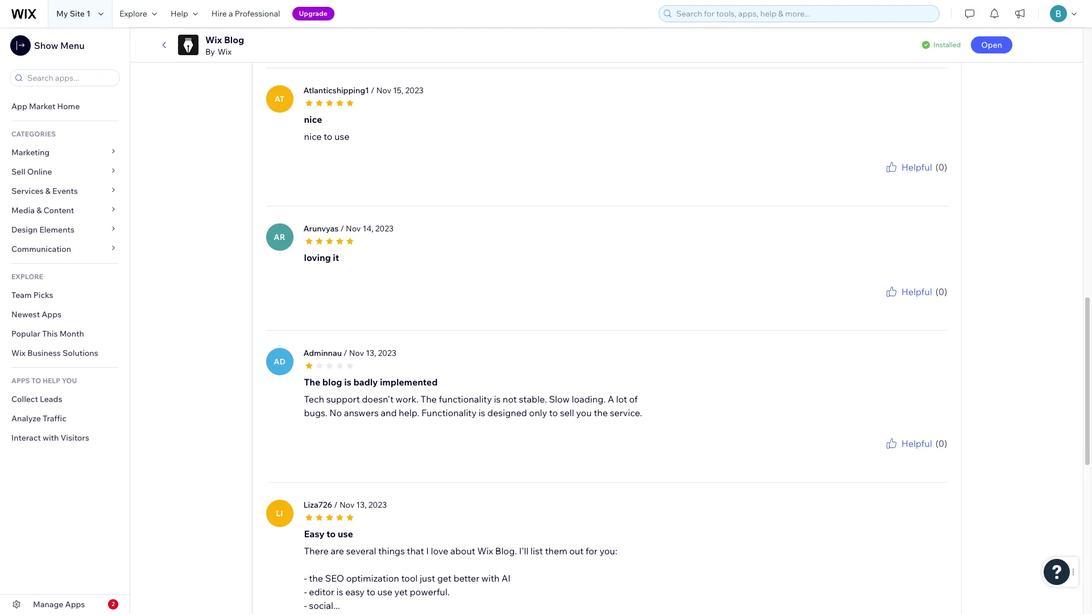 Task type: locate. For each thing, give the bounding box(es) containing it.
upgrade
[[299, 9, 328, 18]]

nov for to
[[376, 85, 391, 95]]

wix down popular in the bottom left of the page
[[11, 348, 26, 358]]

the up the tech
[[304, 376, 320, 388]]

& for content
[[36, 205, 42, 216]]

thank you for your feedback for the blog is badly implemented tech support doesn't work. the functionality is not stable. slow loading. a lot of bugs. no answers and help. functionality is designed only to sell you the service.
[[857, 450, 947, 459]]

i'll
[[519, 545, 529, 557]]

is left not
[[494, 393, 501, 405]]

1 vertical spatial use
[[338, 528, 353, 540]]

0 vertical spatial thank you for your feedback
[[857, 174, 947, 182]]

3 thank from the top
[[857, 450, 877, 459]]

Search for tools, apps, help & more... field
[[673, 6, 936, 22]]

wix up the by
[[205, 34, 222, 46]]

for inside easy to use there are several things that i love about wix blog. i'll list them out for you: - the seo optimization tool just get better with ai - editor is easy to use yet powerful. - social...
[[586, 545, 598, 557]]

love
[[431, 545, 448, 557]]

helpful button for atlanticshipping1 / nov 15, 2023
[[885, 160, 932, 174]]

apps right manage
[[65, 600, 85, 610]]

0 horizontal spatial the
[[309, 573, 323, 584]]

easy to use there are several things that i love about wix blog. i'll list them out for you: - the seo optimization tool just get better with ai - editor is easy to use yet powerful. - social...
[[304, 528, 617, 611]]

blog
[[322, 376, 342, 388]]

the right work.
[[421, 393, 437, 405]]

13, up badly
[[366, 348, 376, 358]]

4 helpful from the top
[[902, 438, 932, 449]]

& for events
[[45, 186, 51, 196]]

1 vertical spatial with
[[482, 573, 500, 584]]

/
[[371, 85, 375, 95], [340, 223, 344, 234], [344, 348, 347, 358], [334, 500, 338, 510]]

wix right the by
[[218, 47, 232, 57]]

services & events link
[[0, 181, 130, 201]]

- left seo at the left bottom of page
[[304, 573, 307, 584]]

nice
[[304, 114, 322, 125], [304, 131, 322, 142]]

use left the yet
[[377, 586, 393, 598]]

functionality
[[421, 407, 477, 418]]

1
[[86, 9, 90, 19]]

blog
[[224, 34, 244, 46]]

for for / nov 14, 2023
[[891, 298, 900, 307]]

for for / nov 13, 2023
[[891, 450, 900, 459]]

manage apps
[[33, 600, 85, 610]]

3 (0) from the top
[[936, 286, 947, 297]]

professional
[[235, 9, 280, 19]]

marketing link
[[0, 143, 130, 162]]

liza726
[[304, 500, 332, 510]]

2
[[112, 601, 115, 608]]

2 vertical spatial feedback
[[918, 450, 947, 459]]

3 helpful button from the top
[[885, 285, 932, 298]]

2023 up the implemented in the bottom left of the page
[[378, 348, 396, 358]]

0 vertical spatial apps
[[42, 309, 61, 320]]

13, for use
[[356, 500, 367, 510]]

only
[[529, 407, 547, 418]]

0 vertical spatial the
[[594, 407, 608, 418]]

team picks link
[[0, 286, 130, 305]]

loving
[[304, 252, 331, 263]]

13, right liza726
[[356, 500, 367, 510]]

yet
[[395, 586, 408, 598]]

0 horizontal spatial with
[[43, 433, 59, 443]]

you
[[878, 174, 890, 182], [878, 298, 890, 307], [576, 407, 592, 418], [878, 450, 890, 459]]

explore
[[11, 273, 43, 281]]

1 vertical spatial feedback
[[918, 298, 947, 307]]

online
[[27, 167, 52, 177]]

to inside "nice nice to use"
[[324, 131, 332, 142]]

1 feedback from the top
[[918, 174, 947, 182]]

thank you for your feedback for nice nice to use
[[857, 174, 947, 182]]

and
[[381, 407, 397, 418]]

feedback for the blog is badly implemented tech support doesn't work. the functionality is not stable. slow loading. a lot of bugs. no answers and help. functionality is designed only to sell you the service.
[[918, 450, 947, 459]]

1 vertical spatial your
[[902, 298, 916, 307]]

use
[[334, 131, 350, 142], [338, 528, 353, 540], [377, 586, 393, 598]]

tool
[[401, 573, 418, 584]]

3 feedback from the top
[[918, 450, 947, 459]]

sell
[[11, 167, 25, 177]]

1 horizontal spatial &
[[45, 186, 51, 196]]

& right media on the top
[[36, 205, 42, 216]]

nov up badly
[[349, 348, 364, 358]]

1 horizontal spatial apps
[[65, 600, 85, 610]]

my
[[56, 9, 68, 19]]

1 horizontal spatial the
[[421, 393, 437, 405]]

thank for nice nice to use
[[857, 174, 877, 182]]

wix inside easy to use there are several things that i love about wix blog. i'll list them out for you: - the seo optimization tool just get better with ai - editor is easy to use yet powerful. - social...
[[477, 545, 493, 557]]

communication
[[11, 244, 73, 254]]

2 vertical spatial thank you for your feedback
[[857, 450, 947, 459]]

by
[[205, 47, 215, 57]]

-
[[304, 573, 307, 584], [304, 586, 307, 598], [304, 600, 307, 611]]

arunvyas / nov 14, 2023
[[304, 223, 394, 234]]

1 (0) from the top
[[936, 23, 947, 34]]

0 vertical spatial your
[[902, 174, 916, 182]]

picks
[[33, 290, 53, 300]]

2 vertical spatial your
[[902, 450, 916, 459]]

thank for the blog is badly implemented tech support doesn't work. the functionality is not stable. slow loading. a lot of bugs. no answers and help. functionality is designed only to sell you the service.
[[857, 450, 877, 459]]

4 helpful button from the top
[[885, 437, 932, 450]]

things
[[378, 545, 405, 557]]

nov left 15,
[[376, 85, 391, 95]]

tech
[[304, 393, 324, 405]]

the up editor
[[309, 573, 323, 584]]

for for / nov 15, 2023
[[891, 174, 900, 182]]

2 thank from the top
[[857, 298, 877, 307]]

0 vertical spatial 13,
[[366, 348, 376, 358]]

design
[[11, 225, 38, 235]]

to left sell
[[549, 407, 558, 418]]

nov right liza726
[[340, 500, 355, 510]]

3 your from the top
[[902, 450, 916, 459]]

your for nice nice to use
[[902, 174, 916, 182]]

4 (0) from the top
[[936, 438, 947, 449]]

to down optimization
[[367, 586, 375, 598]]

nice nice to use
[[304, 114, 350, 142]]

helpful
[[902, 23, 932, 34], [902, 161, 932, 173], [902, 286, 932, 297], [902, 438, 932, 449]]

& left events
[[45, 186, 51, 196]]

2023
[[405, 85, 424, 95], [375, 223, 394, 234], [378, 348, 396, 358], [368, 500, 387, 510]]

nov
[[376, 85, 391, 95], [346, 223, 361, 234], [349, 348, 364, 358], [340, 500, 355, 510]]

use up the are
[[338, 528, 353, 540]]

0 vertical spatial -
[[304, 573, 307, 584]]

/ right liza726
[[334, 500, 338, 510]]

0 vertical spatial with
[[43, 433, 59, 443]]

social...
[[309, 600, 340, 611]]

1 vertical spatial thank you for your feedback
[[857, 298, 947, 307]]

1 vertical spatial thank
[[857, 298, 877, 307]]

are
[[331, 545, 344, 557]]

2 feedback from the top
[[918, 298, 947, 307]]

use down atlanticshipping1
[[334, 131, 350, 142]]

sell
[[560, 407, 574, 418]]

interact with visitors
[[11, 433, 89, 443]]

1 vertical spatial &
[[36, 205, 42, 216]]

3 helpful from the top
[[902, 286, 932, 297]]

1 horizontal spatial with
[[482, 573, 500, 584]]

1 your from the top
[[902, 174, 916, 182]]

with inside interact with visitors link
[[43, 433, 59, 443]]

/ for is
[[344, 348, 347, 358]]

2 vertical spatial thank
[[857, 450, 877, 459]]

media & content link
[[0, 201, 130, 220]]

nov left 14,
[[346, 223, 361, 234]]

help.
[[399, 407, 419, 418]]

(0) for atlanticshipping1 / nov 15, 2023
[[936, 161, 947, 173]]

elements
[[39, 225, 74, 235]]

helpful for / nov 14, 2023
[[902, 286, 932, 297]]

wix
[[205, 34, 222, 46], [218, 47, 232, 57], [11, 348, 26, 358], [477, 545, 493, 557]]

manage
[[33, 600, 63, 610]]

2 helpful button from the top
[[885, 160, 932, 174]]

0 vertical spatial use
[[334, 131, 350, 142]]

helpful button for arunvyas / nov 14, 2023
[[885, 285, 932, 298]]

with down traffic
[[43, 433, 59, 443]]

there
[[304, 545, 329, 557]]

2 (0) from the top
[[936, 161, 947, 173]]

1 nice from the top
[[304, 114, 322, 125]]

1 helpful button from the top
[[885, 22, 932, 36]]

doesn't
[[362, 393, 394, 405]]

0 vertical spatial the
[[304, 376, 320, 388]]

0 vertical spatial &
[[45, 186, 51, 196]]

1 vertical spatial nice
[[304, 131, 322, 142]]

0 horizontal spatial apps
[[42, 309, 61, 320]]

analyze traffic link
[[0, 409, 130, 428]]

1 thank you for your feedback from the top
[[857, 174, 947, 182]]

1 vertical spatial apps
[[65, 600, 85, 610]]

/ left 15,
[[371, 85, 375, 95]]

1 thank from the top
[[857, 174, 877, 182]]

2 helpful from the top
[[902, 161, 932, 173]]

thank
[[857, 174, 877, 182], [857, 298, 877, 307], [857, 450, 877, 459]]

apps for newest apps
[[42, 309, 61, 320]]

media
[[11, 205, 35, 216]]

the
[[304, 376, 320, 388], [421, 393, 437, 405]]

2 vertical spatial -
[[304, 600, 307, 611]]

/ right adminnau in the left bottom of the page
[[344, 348, 347, 358]]

hire a professional link
[[205, 0, 287, 27]]

site
[[70, 9, 85, 19]]

(0)
[[936, 23, 947, 34], [936, 161, 947, 173], [936, 286, 947, 297], [936, 438, 947, 449]]

2023 up things
[[368, 500, 387, 510]]

3 thank you for your feedback from the top
[[857, 450, 947, 459]]

the down the a on the right bottom of page
[[594, 407, 608, 418]]

1 horizontal spatial the
[[594, 407, 608, 418]]

the inside the blog is badly implemented tech support doesn't work. the functionality is not stable. slow loading. a lot of bugs. no answers and help. functionality is designed only to sell you the service.
[[594, 407, 608, 418]]

atlanticshipping1
[[304, 85, 369, 95]]

app
[[11, 101, 27, 112]]

arunvyas
[[304, 223, 339, 234]]

with
[[43, 433, 59, 443], [482, 573, 500, 584]]

- left editor
[[304, 586, 307, 598]]

show
[[34, 40, 58, 51]]

Search apps... field
[[24, 70, 116, 86]]

/ for use
[[334, 500, 338, 510]]

1 vertical spatial -
[[304, 586, 307, 598]]

wix left blog.
[[477, 545, 493, 557]]

2 your from the top
[[902, 298, 916, 307]]

business
[[27, 348, 61, 358]]

2023 for to
[[405, 85, 424, 95]]

get
[[437, 573, 452, 584]]

(0) for arunvyas / nov 14, 2023
[[936, 286, 947, 297]]

- left social...
[[304, 600, 307, 611]]

to right easy
[[327, 528, 336, 540]]

better
[[454, 573, 480, 584]]

with left ai
[[482, 573, 500, 584]]

(0) for adminnau / nov 13, 2023
[[936, 438, 947, 449]]

app market home
[[11, 101, 80, 112]]

lot
[[616, 393, 627, 405]]

of
[[629, 393, 638, 405]]

2023 right 15,
[[405, 85, 424, 95]]

to down atlanticshipping1
[[324, 131, 332, 142]]

0 vertical spatial nice
[[304, 114, 322, 125]]

is down seo at the left bottom of page
[[336, 586, 343, 598]]

1 vertical spatial the
[[309, 573, 323, 584]]

your for the blog is badly implemented tech support doesn't work. the functionality is not stable. slow loading. a lot of bugs. no answers and help. functionality is designed only to sell you the service.
[[902, 450, 916, 459]]

at
[[275, 94, 285, 104]]

apps up this
[[42, 309, 61, 320]]

0 horizontal spatial &
[[36, 205, 42, 216]]

media & content
[[11, 205, 74, 216]]

solutions
[[63, 348, 98, 358]]

0 vertical spatial feedback
[[918, 174, 947, 182]]

feedback
[[918, 174, 947, 182], [918, 298, 947, 307], [918, 450, 947, 459]]

1 - from the top
[[304, 573, 307, 584]]

installed
[[934, 40, 961, 49]]

0 vertical spatial thank
[[857, 174, 877, 182]]

1 vertical spatial 13,
[[356, 500, 367, 510]]



Task type: describe. For each thing, give the bounding box(es) containing it.
several
[[346, 545, 376, 557]]

hire a professional
[[211, 9, 280, 19]]

open
[[981, 40, 1002, 50]]

answers
[[344, 407, 379, 418]]

services & events
[[11, 186, 78, 196]]

2 thank you for your feedback from the top
[[857, 298, 947, 307]]

helpful for / nov 13, 2023
[[902, 438, 932, 449]]

13, for is
[[366, 348, 376, 358]]

work.
[[396, 393, 419, 405]]

marketing
[[11, 147, 50, 158]]

seo
[[325, 573, 344, 584]]

menu
[[60, 40, 85, 51]]

helpful for / nov 15, 2023
[[902, 161, 932, 173]]

you for / nov 13, 2023
[[878, 450, 890, 459]]

functionality
[[439, 393, 492, 405]]

powerful.
[[410, 586, 450, 598]]

wix blog logo image
[[178, 35, 199, 55]]

home
[[57, 101, 80, 112]]

newest apps link
[[0, 305, 130, 324]]

a
[[608, 393, 614, 405]]

help button
[[164, 0, 205, 27]]

is right blog
[[344, 376, 351, 388]]

design elements link
[[0, 220, 130, 240]]

you for / nov 15, 2023
[[878, 174, 890, 182]]

wix blog by wix
[[205, 34, 244, 57]]

atlanticshipping1 / nov 15, 2023
[[304, 85, 424, 95]]

upgrade button
[[292, 7, 334, 20]]

adminnau
[[304, 348, 342, 358]]

ad
[[274, 356, 286, 367]]

interact
[[11, 433, 41, 443]]

2 vertical spatial use
[[377, 586, 393, 598]]

you inside the blog is badly implemented tech support doesn't work. the functionality is not stable. slow loading. a lot of bugs. no answers and help. functionality is designed only to sell you the service.
[[576, 407, 592, 418]]

you:
[[600, 545, 617, 557]]

with inside easy to use there are several things that i love about wix blog. i'll list them out for you: - the seo optimization tool just get better with ai - editor is easy to use yet powerful. - social...
[[482, 573, 500, 584]]

hire
[[211, 9, 227, 19]]

feedback for nice nice to use
[[918, 174, 947, 182]]

month
[[60, 329, 84, 339]]

my site 1
[[56, 9, 90, 19]]

is inside easy to use there are several things that i love about wix blog. i'll list them out for you: - the seo optimization tool just get better with ai - editor is easy to use yet powerful. - social...
[[336, 586, 343, 598]]

it
[[333, 252, 339, 263]]

the inside easy to use there are several things that i love about wix blog. i'll list them out for you: - the seo optimization tool just get better with ai - editor is easy to use yet powerful. - social...
[[309, 573, 323, 584]]

wix inside sidebar element
[[11, 348, 26, 358]]

newest apps
[[11, 309, 61, 320]]

15,
[[393, 85, 403, 95]]

stable.
[[519, 393, 547, 405]]

about
[[450, 545, 475, 557]]

apps for manage apps
[[65, 600, 85, 610]]

/ right arunvyas
[[340, 223, 344, 234]]

team picks
[[11, 290, 53, 300]]

show menu button
[[10, 35, 85, 56]]

2 nice from the top
[[304, 131, 322, 142]]

nov for is
[[349, 348, 364, 358]]

help
[[171, 9, 188, 19]]

is down functionality
[[479, 407, 485, 418]]

easy
[[345, 586, 365, 598]]

1 vertical spatial the
[[421, 393, 437, 405]]

bugs.
[[304, 407, 328, 418]]

/ for to
[[371, 85, 375, 95]]

collect leads
[[11, 394, 62, 404]]

badly
[[354, 376, 378, 388]]

analyze traffic
[[11, 414, 66, 424]]

use inside "nice nice to use"
[[334, 131, 350, 142]]

content
[[44, 205, 74, 216]]

designed
[[487, 407, 527, 418]]

2023 for is
[[378, 348, 396, 358]]

design elements
[[11, 225, 74, 235]]

sell online
[[11, 167, 52, 177]]

i
[[426, 545, 429, 557]]

2023 right 14,
[[375, 223, 394, 234]]

events
[[52, 186, 78, 196]]

explore
[[119, 9, 147, 19]]

open button
[[971, 36, 1013, 53]]

newest
[[11, 309, 40, 320]]

wix business solutions link
[[0, 344, 130, 363]]

slow
[[549, 393, 570, 405]]

liza726 / nov 13, 2023
[[304, 500, 387, 510]]

a
[[229, 9, 233, 19]]

collect
[[11, 394, 38, 404]]

collect leads link
[[0, 390, 130, 409]]

them
[[545, 545, 567, 557]]

just
[[420, 573, 435, 584]]

1 helpful from the top
[[902, 23, 932, 34]]

traffic
[[43, 414, 66, 424]]

2023 for use
[[368, 500, 387, 510]]

helpful button for adminnau / nov 13, 2023
[[885, 437, 932, 450]]

0 horizontal spatial the
[[304, 376, 320, 388]]

easy
[[304, 528, 325, 540]]

service.
[[610, 407, 642, 418]]

ai
[[502, 573, 511, 584]]

optimization
[[346, 573, 399, 584]]

loading.
[[572, 393, 606, 405]]

communication link
[[0, 240, 130, 259]]

to inside the blog is badly implemented tech support doesn't work. the functionality is not stable. slow loading. a lot of bugs. no answers and help. functionality is designed only to sell you the service.
[[549, 407, 558, 418]]

you for / nov 14, 2023
[[878, 298, 890, 307]]

interact with visitors link
[[0, 428, 130, 448]]

you
[[62, 377, 77, 385]]

wix business solutions
[[11, 348, 98, 358]]

no
[[330, 407, 342, 418]]

nov for use
[[340, 500, 355, 510]]

visitors
[[61, 433, 89, 443]]

14,
[[363, 223, 373, 234]]

not
[[503, 393, 517, 405]]

3 - from the top
[[304, 600, 307, 611]]

blog.
[[495, 545, 517, 557]]

ar
[[274, 232, 285, 242]]

app market home link
[[0, 97, 130, 116]]

apps
[[11, 377, 30, 385]]

team
[[11, 290, 32, 300]]

2 - from the top
[[304, 586, 307, 598]]

editor
[[309, 586, 334, 598]]

support
[[326, 393, 360, 405]]

list
[[531, 545, 543, 557]]

implemented
[[380, 376, 438, 388]]

sidebar element
[[0, 27, 130, 614]]



Task type: vqa. For each thing, say whether or not it's contained in the screenshot.
"ENGAGE"
no



